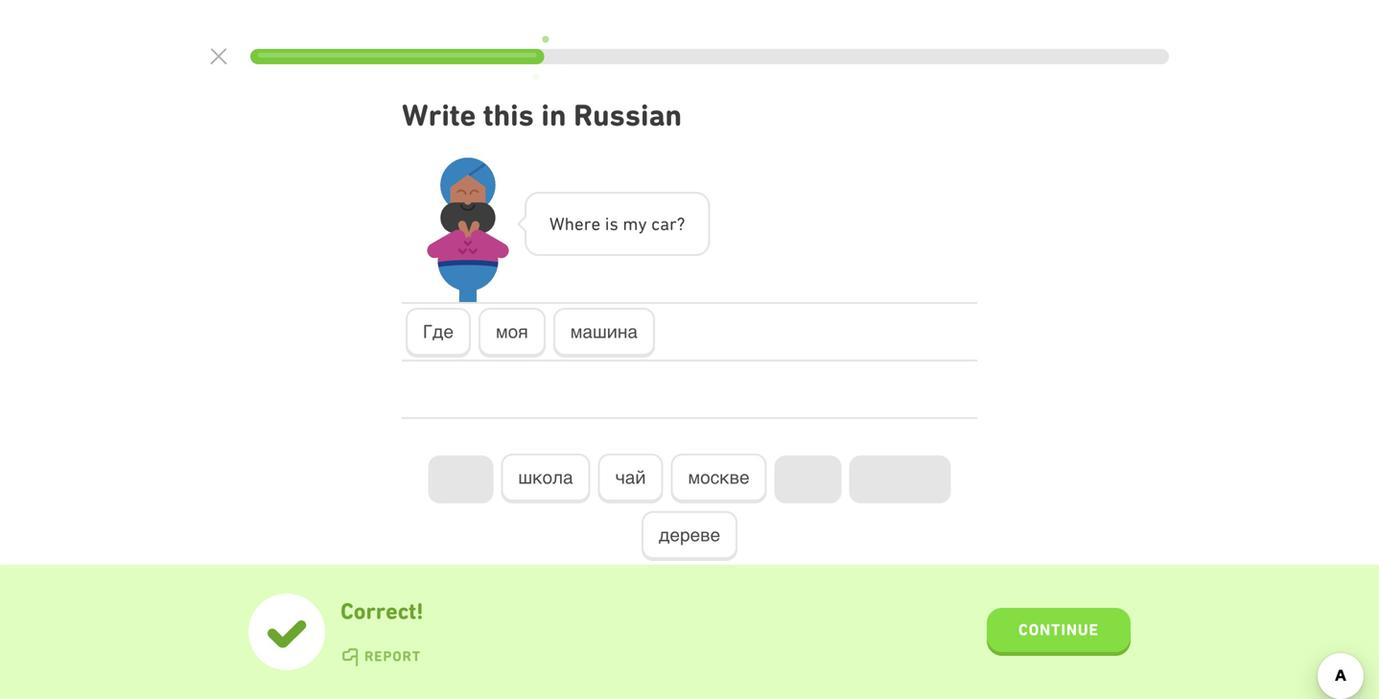 Task type: describe. For each thing, give the bounding box(es) containing it.
москве
[[688, 467, 750, 488]]

2 r from the left
[[670, 214, 677, 234]]

h
[[565, 214, 575, 234]]

correct!
[[341, 598, 424, 625]]

чай
[[616, 467, 646, 488]]

report button
[[341, 648, 421, 667]]

чай button
[[598, 454, 663, 504]]

write
[[402, 97, 476, 133]]

москве button
[[671, 454, 767, 504]]

где button
[[406, 308, 471, 358]]

c
[[652, 214, 660, 234]]

машина button
[[553, 308, 655, 358]]

write this in russian
[[402, 97, 682, 133]]

y
[[639, 214, 647, 234]]

2 e from the left
[[592, 214, 601, 234]]

w h e r e i s
[[550, 214, 619, 234]]

дереве button
[[642, 512, 738, 561]]

this
[[483, 97, 534, 133]]

дереве
[[659, 525, 721, 546]]

continue
[[1019, 621, 1100, 639]]

i
[[605, 214, 610, 234]]



Task type: vqa. For each thing, say whether or not it's contained in the screenshot.
the e
yes



Task type: locate. For each thing, give the bounding box(es) containing it.
a
[[660, 214, 670, 234]]

continue button
[[987, 608, 1131, 656]]

школа button
[[501, 454, 591, 504]]

r
[[584, 214, 592, 234], [670, 214, 677, 234]]

1 r from the left
[[584, 214, 592, 234]]

1 horizontal spatial e
[[592, 214, 601, 234]]

e left i
[[592, 214, 601, 234]]

report
[[365, 648, 421, 665]]

1 horizontal spatial r
[[670, 214, 677, 234]]

моя button
[[479, 308, 546, 358]]

progress bar
[[250, 49, 1170, 64]]

s
[[610, 214, 619, 234]]

0 horizontal spatial r
[[584, 214, 592, 234]]

w
[[550, 214, 565, 234]]

e right w
[[575, 214, 584, 234]]

r right h at the top of page
[[584, 214, 592, 234]]

?
[[677, 214, 686, 234]]

m y c a r ?
[[623, 214, 686, 234]]

m
[[623, 214, 639, 234]]

in
[[542, 97, 567, 133]]

машина
[[571, 322, 638, 342]]

где
[[423, 322, 454, 342]]

e
[[575, 214, 584, 234], [592, 214, 601, 234]]

школа
[[518, 467, 573, 488]]

0 horizontal spatial e
[[575, 214, 584, 234]]

моя
[[496, 322, 529, 342]]

r right c
[[670, 214, 677, 234]]

1 e from the left
[[575, 214, 584, 234]]

russian
[[574, 97, 682, 133]]



